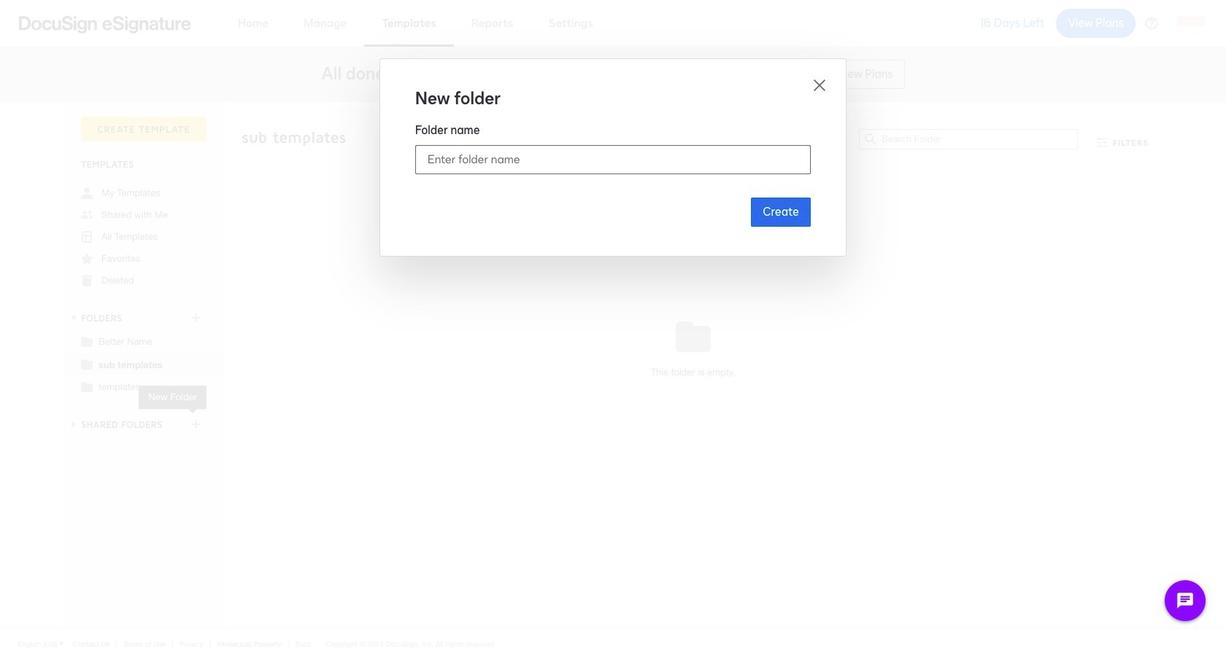 Task type: locate. For each thing, give the bounding box(es) containing it.
0 vertical spatial folder image
[[81, 336, 93, 348]]

2 folder image from the top
[[81, 381, 93, 393]]

templates image
[[81, 231, 93, 243]]

folder image
[[81, 358, 93, 370]]

Enter folder name text field
[[416, 146, 810, 174]]

folder image up folder icon
[[81, 336, 93, 348]]

1 vertical spatial folder image
[[81, 381, 93, 393]]

shared image
[[81, 210, 93, 221]]

folder image down folder icon
[[81, 381, 93, 393]]

Search Folder text field
[[882, 130, 1078, 149]]

folder image
[[81, 336, 93, 348], [81, 381, 93, 393]]



Task type: describe. For each thing, give the bounding box(es) containing it.
user image
[[81, 188, 93, 199]]

trash image
[[81, 275, 93, 287]]

docusign esignature image
[[19, 16, 191, 33]]

1 folder image from the top
[[81, 336, 93, 348]]

view folders image
[[68, 312, 80, 324]]

star filled image
[[81, 253, 93, 265]]

more info region
[[0, 629, 1227, 660]]



Task type: vqa. For each thing, say whether or not it's contained in the screenshot.
"View Folders" icon
yes



